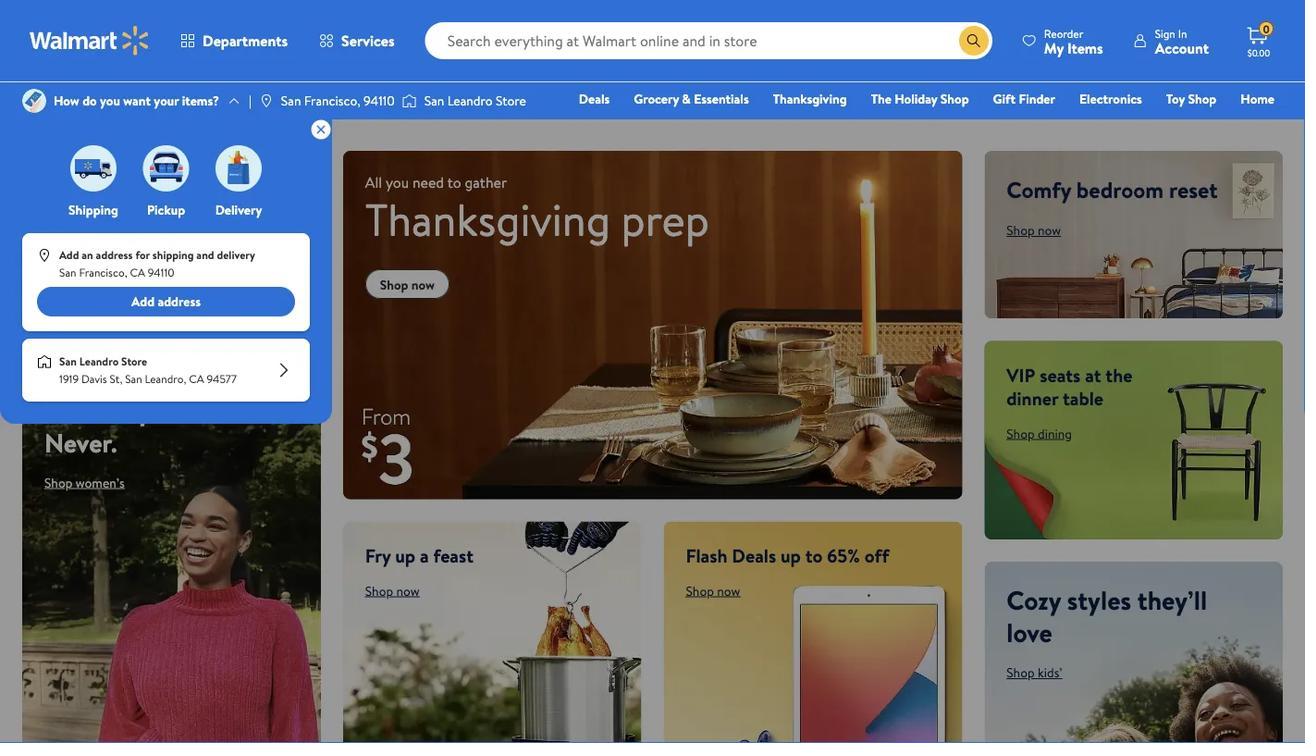 Task type: locate. For each thing, give the bounding box(es) containing it.
francisco, inside add an address for shipping and delivery san francisco, ca 94110
[[79, 265, 127, 281]]

shop for thanksgiving prep
[[380, 275, 409, 293]]

san for san leandro store
[[424, 92, 444, 110]]

: right 42
[[995, 74, 999, 95]]

you
[[100, 92, 120, 110]]

san down first?
[[424, 92, 444, 110]]

leandro inside san leandro store 1919 davis st, san leandro, ca 94577
[[79, 354, 119, 369]]

1 horizontal spatial to
[[806, 542, 823, 568]]

shop women's link
[[44, 473, 125, 492]]

0 horizontal spatial deals
[[579, 90, 610, 108]]

cozy
[[1007, 582, 1061, 618]]

leandro up davis
[[79, 354, 119, 369]]

|
[[249, 92, 252, 110]]

add
[[59, 247, 79, 263], [131, 292, 155, 311]]

ca up the add address
[[130, 265, 145, 281]]

deals link
[[571, 89, 618, 109]]

at
[[590, 60, 606, 86], [1086, 362, 1102, 388]]

0 horizontal spatial ca
[[130, 265, 145, 281]]

at left the
[[1086, 362, 1102, 388]]

san right 'st,'
[[125, 371, 142, 387]]

thanksgiving
[[773, 90, 847, 108], [365, 188, 611, 250]]

 image for delivery
[[216, 145, 262, 192]]

shop inside the holiday shop link
[[941, 90, 969, 108]]

now for flash
[[717, 582, 741, 600]]

 image for how
[[22, 89, 46, 113]]

1 horizontal spatial store
[[496, 92, 526, 110]]

0 horizontal spatial 94110
[[148, 265, 175, 281]]

holiday
[[895, 90, 938, 108]]

ca inside san leandro store 1919 davis st, san leandro, ca 94577
[[189, 371, 204, 387]]

0 vertical spatial add
[[59, 247, 79, 263]]

add down add an address for shipping and delivery san francisco, ca 94110
[[131, 292, 155, 311]]

less
[[73, 195, 102, 221]]

add inside "button"
[[131, 292, 155, 311]]

shop for comfy bedroom reset
[[1007, 221, 1035, 239]]

 image inside delivery button
[[216, 145, 262, 192]]

women's
[[76, 473, 125, 492]]

 image inside pickup button
[[143, 145, 189, 192]]

thanksgiving for thanksgiving prep
[[365, 188, 611, 250]]

up left a
[[395, 542, 416, 568]]

1 vertical spatial thanksgiving
[[365, 188, 611, 250]]

: left 16
[[931, 74, 935, 95]]

shop now for flash
[[686, 582, 741, 600]]

 image right |
[[259, 93, 274, 108]]

0 vertical spatial leandro
[[448, 92, 493, 110]]

thanksgiving for thanksgiving
[[773, 90, 847, 108]]

add for add an address for shipping and delivery san francisco, ca 94110
[[59, 247, 79, 263]]

for left shipping
[[135, 247, 150, 263]]

walmart+ down home
[[1220, 116, 1275, 134]]

address down add an address for shipping and delivery san francisco, ca 94110
[[158, 292, 201, 311]]

0 vertical spatial deals
[[579, 90, 610, 108]]

 image up delivery
[[216, 145, 262, 192]]

 image for pickup
[[143, 145, 189, 192]]

fashion link
[[987, 115, 1046, 135]]

$0.00
[[1248, 46, 1271, 59]]

for inside your whole feast for less
[[44, 195, 68, 221]]

search icon image
[[967, 33, 982, 48]]

walmart+
[[507, 60, 585, 86], [1220, 116, 1275, 134]]

16
[[941, 72, 957, 98]]

1 horizontal spatial francisco,
[[304, 92, 361, 110]]

shop for vip seats at the dinner table
[[1007, 424, 1035, 442]]

 image up pickup
[[143, 145, 189, 192]]

add inside add an address for shipping and delivery san francisco, ca 94110
[[59, 247, 79, 263]]

items
[[1068, 37, 1104, 58]]

francisco, down an
[[79, 265, 127, 281]]

1 horizontal spatial 94110
[[364, 92, 395, 110]]

address inside add address "button"
[[158, 292, 201, 311]]

1 vertical spatial to
[[806, 542, 823, 568]]

0 vertical spatial ca
[[130, 265, 145, 281]]

Search search field
[[425, 22, 993, 59]]

1 vertical spatial francisco,
[[79, 265, 127, 281]]

2 horizontal spatial :
[[995, 74, 999, 95]]

shop for flash deals up to 65% off
[[686, 582, 714, 600]]

shop now for thanksgiving
[[380, 275, 435, 293]]

1 vertical spatial leandro
[[79, 354, 119, 369]]

1 up from the left
[[395, 542, 416, 568]]

to left 65%
[[806, 542, 823, 568]]

vip seats at the dinner table
[[1007, 362, 1133, 411]]

up left 65%
[[781, 542, 801, 568]]

 image up less
[[70, 145, 117, 192]]

store inside san leandro store 1919 davis st, san leandro, ca 94577
[[121, 354, 147, 369]]

3 : from the left
[[995, 74, 999, 95]]

 image inside shipping button
[[70, 145, 117, 192]]

for left less
[[44, 195, 68, 221]]

san down less
[[59, 265, 76, 281]]

store down join
[[496, 92, 526, 110]]

now
[[1038, 221, 1062, 239], [76, 234, 99, 252], [412, 275, 435, 293], [397, 582, 420, 600], [717, 582, 741, 600]]

add for add address
[[131, 292, 155, 311]]

 image for san francisco, 94110
[[259, 93, 274, 108]]

1 horizontal spatial for
[[135, 247, 150, 263]]

0 horizontal spatial at
[[590, 60, 606, 86]]

explore deals
[[1098, 66, 1184, 87]]

 image down friday
[[402, 92, 417, 110]]

walmart image
[[30, 26, 150, 56]]

ca inside add an address for shipping and delivery san francisco, ca 94110
[[130, 265, 145, 281]]

ca left 94577 at the left of page
[[189, 371, 204, 387]]

and
[[197, 247, 214, 263]]

toy shop
[[1167, 90, 1217, 108]]

an
[[82, 247, 93, 263]]

address right an
[[96, 247, 133, 263]]

deals down 50% on the top left
[[579, 90, 610, 108]]

0 horizontal spatial address
[[96, 247, 133, 263]]

1 vertical spatial deals
[[732, 542, 777, 568]]

1 horizontal spatial ca
[[189, 371, 204, 387]]

1 vertical spatial ca
[[189, 371, 204, 387]]

reorder
[[1045, 25, 1084, 41]]

they'll
[[1138, 582, 1208, 618]]

shop kids'
[[1007, 664, 1063, 682]]

san leandro store
[[424, 92, 526, 110]]

0 horizontal spatial francisco,
[[79, 265, 127, 281]]

1 vertical spatial 94110
[[148, 265, 175, 281]]

94110 down shipping
[[148, 265, 175, 281]]

0 vertical spatial store
[[496, 92, 526, 110]]

0 horizontal spatial up
[[395, 542, 416, 568]]

0 vertical spatial address
[[96, 247, 133, 263]]

0 horizontal spatial store
[[121, 354, 147, 369]]

1 vertical spatial for
[[135, 247, 150, 263]]

san francisco, 94110
[[281, 92, 395, 110]]

shop now
[[1007, 221, 1062, 239], [44, 234, 99, 252], [380, 275, 435, 293], [365, 582, 420, 600], [686, 582, 741, 600]]

29
[[1002, 72, 1023, 98]]

leandro
[[448, 92, 493, 110], [79, 354, 119, 369]]

0 horizontal spatial leandro
[[79, 354, 119, 369]]

add left an
[[59, 247, 79, 263]]

1 horizontal spatial walmart+
[[1220, 116, 1275, 134]]

1 vertical spatial walmart+
[[1220, 116, 1275, 134]]

1 horizontal spatial up
[[781, 542, 801, 568]]

1 horizontal spatial leandro
[[448, 92, 493, 110]]

early access starts in: 01 : 16 : 42 : 29
[[908, 55, 1023, 98]]

 image
[[259, 93, 274, 108], [70, 145, 117, 192], [143, 145, 189, 192], [216, 145, 262, 192], [37, 355, 52, 369]]

1 horizontal spatial add
[[131, 292, 155, 311]]

 image
[[22, 89, 46, 113], [402, 92, 417, 110], [37, 248, 52, 263]]

1 vertical spatial at
[[1086, 362, 1102, 388]]

francisco,
[[304, 92, 361, 110], [79, 265, 127, 281]]

never.
[[44, 424, 117, 461]]

walmart+ up deals link
[[507, 60, 585, 86]]

0 horizontal spatial walmart+
[[507, 60, 585, 86]]

1 vertical spatial add
[[131, 292, 155, 311]]

shop now link
[[1007, 221, 1062, 239], [44, 234, 99, 252], [365, 269, 450, 299], [365, 582, 420, 600], [686, 582, 741, 600]]

0 vertical spatial at
[[590, 60, 606, 86]]

francisco, down black
[[304, 92, 361, 110]]

leandro down join
[[448, 92, 493, 110]]

deals
[[579, 90, 610, 108], [732, 542, 777, 568]]

sign
[[1156, 25, 1176, 41]]

: right 16
[[963, 74, 967, 95]]

0 vertical spatial for
[[44, 195, 68, 221]]

want to shop black friday first? join walmart+ at 50% off!
[[215, 60, 678, 86]]

 image for shipping
[[70, 145, 117, 192]]

shop now for fry
[[365, 582, 420, 600]]

for inside add an address for shipping and delivery san francisco, ca 94110
[[135, 247, 150, 263]]

feast right a
[[433, 542, 474, 568]]

your whole feast for less
[[44, 172, 177, 221]]

1 horizontal spatial address
[[158, 292, 201, 311]]

 image up too
[[37, 355, 52, 369]]

to
[[260, 60, 278, 86], [806, 542, 823, 568]]

94110 down friday
[[364, 92, 395, 110]]

0 horizontal spatial feast
[[137, 172, 177, 198]]

san up 1919
[[59, 354, 77, 369]]

1 horizontal spatial feast
[[433, 542, 474, 568]]

san down "shop"
[[281, 92, 301, 110]]

a
[[420, 542, 429, 568]]

1 horizontal spatial at
[[1086, 362, 1102, 388]]

your
[[154, 92, 179, 110]]

store up 'st,'
[[121, 354, 147, 369]]

leandro for san leandro store
[[448, 92, 493, 110]]

the
[[871, 90, 892, 108]]

feast inside your whole feast for less
[[137, 172, 177, 198]]

at up deals link
[[590, 60, 606, 86]]

shop now for your
[[44, 234, 99, 252]]

shop dining
[[1007, 424, 1072, 442]]

my
[[1045, 37, 1064, 58]]

0 vertical spatial thanksgiving
[[773, 90, 847, 108]]

0 horizontal spatial to
[[260, 60, 278, 86]]

50%
[[610, 60, 644, 86]]

1 horizontal spatial :
[[963, 74, 967, 95]]

close, how do you want your items? image
[[310, 118, 332, 141]]

0 horizontal spatial for
[[44, 195, 68, 221]]

1 vertical spatial store
[[121, 354, 147, 369]]

shop now link for thanksgiving
[[365, 269, 450, 299]]

ca
[[130, 265, 145, 281], [189, 371, 204, 387]]

0 vertical spatial feast
[[137, 172, 177, 198]]

shop for fry up a feast
[[365, 582, 393, 600]]

for
[[44, 195, 68, 221], [135, 247, 150, 263]]

0 vertical spatial walmart+
[[507, 60, 585, 86]]

shipping
[[153, 247, 194, 263]]

deals right flash
[[732, 542, 777, 568]]

shop for cozy styles they'll love
[[1007, 664, 1035, 682]]

account
[[1156, 37, 1210, 58]]

whole
[[85, 172, 132, 198]]

65%
[[828, 542, 861, 568]]

in
[[1179, 25, 1188, 41]]

0 horizontal spatial add
[[59, 247, 79, 263]]

thanksgiving prep
[[365, 188, 710, 250]]

san
[[281, 92, 301, 110], [424, 92, 444, 110], [59, 265, 76, 281], [59, 354, 77, 369], [125, 371, 142, 387]]

access
[[940, 55, 973, 71]]

1 horizontal spatial thanksgiving
[[773, 90, 847, 108]]

want
[[123, 92, 151, 110]]

delivery
[[217, 247, 255, 263]]

deals inside deals link
[[579, 90, 610, 108]]

1 vertical spatial address
[[158, 292, 201, 311]]

0 horizontal spatial :
[[931, 74, 935, 95]]

feast up pickup
[[137, 172, 177, 198]]

94110 inside add an address for shipping and delivery san francisco, ca 94110
[[148, 265, 175, 281]]

 image left how
[[22, 89, 46, 113]]

to left "shop"
[[260, 60, 278, 86]]

for for less
[[44, 195, 68, 221]]

0 horizontal spatial thanksgiving
[[365, 188, 611, 250]]



Task type: vqa. For each thing, say whether or not it's contained in the screenshot.


Task type: describe. For each thing, give the bounding box(es) containing it.
thanksgiving link
[[765, 89, 856, 109]]

add address button
[[37, 287, 295, 317]]

table
[[1063, 385, 1104, 411]]

styles
[[1068, 582, 1132, 618]]

now for comfy
[[1038, 221, 1062, 239]]

now for your
[[76, 234, 99, 252]]

flash
[[686, 542, 728, 568]]

0 vertical spatial francisco,
[[304, 92, 361, 110]]

early
[[913, 55, 937, 71]]

grocery & essentials
[[634, 90, 749, 108]]

essentials
[[694, 90, 749, 108]]

leandro,
[[145, 371, 186, 387]]

store for san leandro store
[[496, 92, 526, 110]]

explore deals button
[[1075, 58, 1206, 95]]

01
[[908, 72, 926, 98]]

gift finder
[[994, 90, 1056, 108]]

shop for your whole feast for less
[[44, 234, 73, 252]]

gift finder link
[[985, 89, 1064, 109]]

add an address for shipping and delivery san francisco, ca 94110
[[59, 247, 255, 281]]

shop inside toy shop link
[[1189, 90, 1217, 108]]

friday
[[372, 60, 420, 86]]

2 : from the left
[[963, 74, 967, 95]]

shop women's
[[44, 473, 125, 492]]

reorder my items
[[1045, 25, 1104, 58]]

walmart+ link
[[1212, 115, 1284, 135]]

shop dining link
[[1007, 424, 1072, 442]]

services button
[[304, 19, 411, 63]]

delivery
[[215, 201, 262, 219]]

your
[[44, 172, 80, 198]]

delivery button
[[212, 141, 266, 219]]

sweaters?
[[157, 392, 268, 428]]

registry
[[1062, 116, 1109, 134]]

fry
[[365, 542, 391, 568]]

grocery & essentials link
[[626, 89, 758, 109]]

off
[[865, 542, 890, 568]]

in:
[[1005, 55, 1017, 71]]

leandro for san leandro store 1919 davis st, san leandro, ca 94577
[[79, 354, 119, 369]]

prep
[[621, 188, 710, 250]]

electronics link
[[1072, 89, 1151, 109]]

gift
[[994, 90, 1016, 108]]

now for thanksgiving
[[412, 275, 435, 293]]

vip
[[1007, 362, 1036, 388]]

join
[[470, 60, 503, 86]]

one debit link
[[1125, 115, 1204, 135]]

starts
[[975, 55, 1002, 71]]

shop now link for your
[[44, 234, 99, 252]]

1 : from the left
[[931, 74, 935, 95]]

shop
[[282, 60, 320, 86]]

now for fry
[[397, 582, 420, 600]]

dinner
[[1007, 385, 1059, 411]]

san inside add an address for shipping and delivery san francisco, ca 94110
[[59, 265, 76, 281]]

pickup button
[[139, 141, 193, 219]]

for for shipping
[[135, 247, 150, 263]]

electronics
[[1080, 90, 1143, 108]]

davis
[[81, 371, 107, 387]]

one
[[1133, 116, 1161, 134]]

grocery
[[634, 90, 679, 108]]

comfy bedroom reset
[[1007, 174, 1219, 205]]

the
[[1106, 362, 1133, 388]]

kids'
[[1038, 664, 1063, 682]]

1 horizontal spatial deals
[[732, 542, 777, 568]]

shop now link for fry
[[365, 582, 420, 600]]

shipping button
[[67, 141, 120, 219]]

too
[[44, 392, 84, 428]]

many
[[90, 392, 151, 428]]

 image left an
[[37, 248, 52, 263]]

do
[[83, 92, 97, 110]]

explore
[[1098, 66, 1147, 87]]

1919
[[59, 371, 79, 387]]

dining
[[1038, 424, 1072, 442]]

fashion
[[995, 116, 1038, 134]]

0 vertical spatial to
[[260, 60, 278, 86]]

shop now for comfy
[[1007, 221, 1062, 239]]

san for san leandro store 1919 davis st, san leandro, ca 94577
[[59, 354, 77, 369]]

debit
[[1164, 116, 1196, 134]]

2 up from the left
[[781, 542, 801, 568]]

shop for too many sweaters? never.
[[44, 473, 73, 492]]

sign in account
[[1156, 25, 1210, 58]]

walmart plus logo image
[[96, 60, 200, 93]]

42
[[971, 72, 992, 98]]

Walmart Site-Wide search field
[[425, 22, 993, 59]]

san leandro store 1919 davis st, san leandro, ca 94577
[[59, 354, 237, 387]]

how
[[54, 92, 79, 110]]

how do you want your items?
[[54, 92, 219, 110]]

finder
[[1019, 90, 1056, 108]]

address inside add an address for shipping and delivery san francisco, ca 94110
[[96, 247, 133, 263]]

one debit
[[1133, 116, 1196, 134]]

at inside the vip seats at the dinner table
[[1086, 362, 1102, 388]]

services
[[342, 31, 395, 51]]

comfy
[[1007, 174, 1072, 205]]

cozy styles they'll love
[[1007, 582, 1208, 651]]

shop now link for flash
[[686, 582, 741, 600]]

the holiday shop link
[[863, 89, 978, 109]]

the holiday shop
[[871, 90, 969, 108]]

fry up a feast
[[365, 542, 474, 568]]

home link
[[1233, 89, 1284, 109]]

&
[[682, 90, 691, 108]]

departments button
[[165, 19, 304, 63]]

0 vertical spatial 94110
[[364, 92, 395, 110]]

 image for san
[[402, 92, 417, 110]]

deals
[[1151, 66, 1184, 87]]

1 vertical spatial feast
[[433, 542, 474, 568]]

shipping
[[69, 201, 118, 219]]

too many sweaters? never.
[[44, 392, 268, 461]]

store for san leandro store 1919 davis st, san leandro, ca 94577
[[121, 354, 147, 369]]

want
[[215, 60, 256, 86]]

registry link
[[1054, 115, 1118, 135]]

clear search field text image
[[937, 33, 952, 48]]

bedroom
[[1077, 174, 1164, 205]]

shop now link for comfy
[[1007, 221, 1062, 239]]

first?
[[424, 60, 466, 86]]

san for san francisco, 94110
[[281, 92, 301, 110]]

st,
[[110, 371, 122, 387]]

0
[[1264, 21, 1270, 37]]



